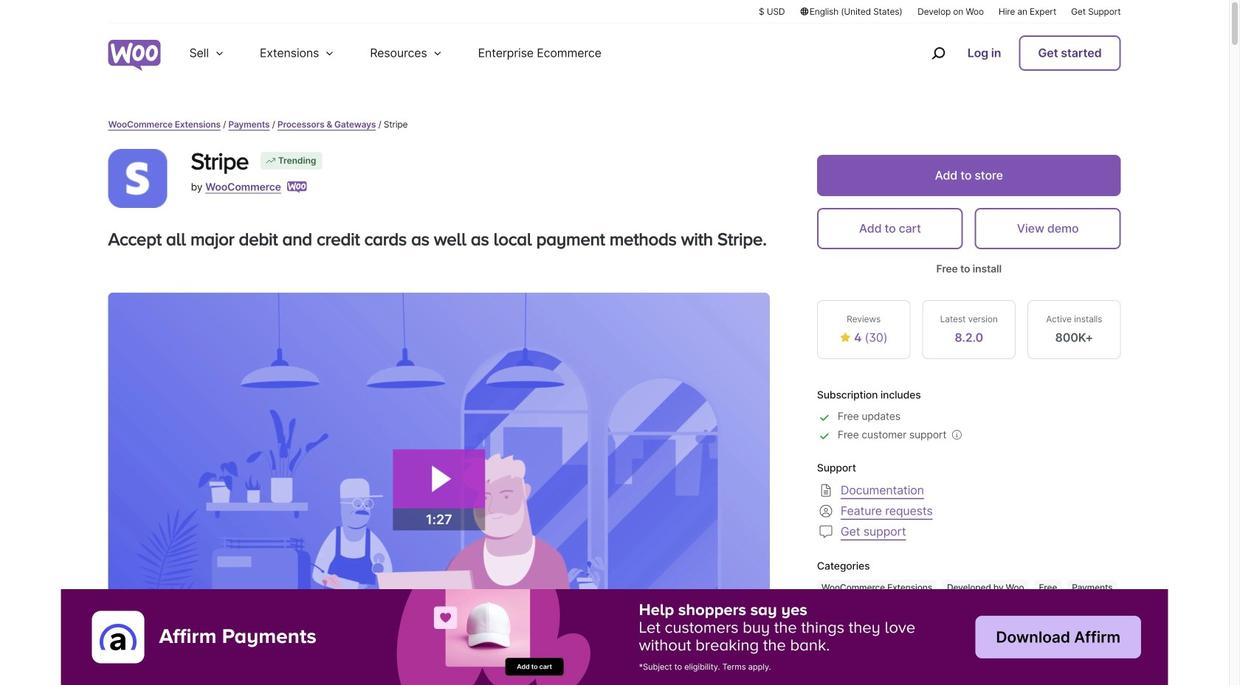 Task type: locate. For each thing, give the bounding box(es) containing it.
circle user image
[[817, 503, 835, 521]]

message image
[[817, 523, 835, 541]]

service navigation menu element
[[900, 29, 1121, 77]]

file lines image
[[817, 482, 835, 500]]

breadcrumb element
[[108, 118, 1121, 131]]

search image
[[926, 41, 950, 65]]

arrow trend up image
[[265, 155, 277, 167]]

product icon image
[[108, 149, 167, 208]]

circle info image
[[874, 637, 889, 652]]

developed by woocommerce image
[[287, 182, 307, 193]]



Task type: vqa. For each thing, say whether or not it's contained in the screenshot.
'Extra information' icon
no



